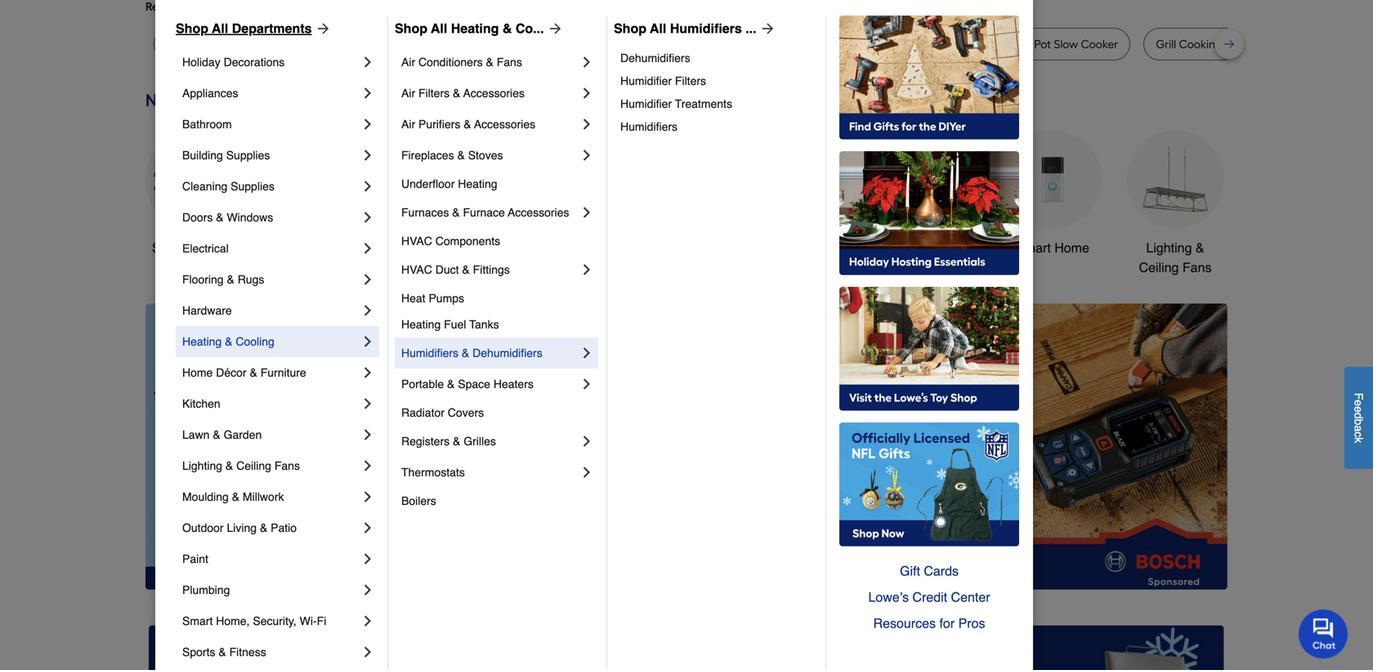 Task type: vqa. For each thing, say whether or not it's contained in the screenshot.
'Outdoor' to the top
yes



Task type: locate. For each thing, give the bounding box(es) containing it.
2 horizontal spatial arrow right image
[[757, 20, 776, 37]]

humidifiers down recommended searches for you heading
[[670, 21, 742, 36]]

furnaces & furnace accessories
[[401, 206, 569, 219]]

1 vertical spatial humidifiers
[[620, 120, 678, 133]]

security,
[[253, 615, 297, 628]]

0 vertical spatial home
[[1055, 240, 1090, 255]]

1 horizontal spatial cooker
[[1081, 37, 1118, 51]]

appliances
[[182, 87, 238, 100]]

1 vertical spatial humidifier
[[620, 97, 672, 110]]

shop inside "link"
[[614, 21, 647, 36]]

resources
[[873, 616, 936, 631]]

arrow right image up the microwave countertop
[[544, 20, 564, 37]]

tools
[[425, 240, 455, 255], [812, 240, 842, 255]]

&
[[503, 21, 512, 36], [1258, 37, 1266, 51], [486, 56, 494, 69], [453, 87, 461, 100], [464, 118, 471, 131], [457, 149, 465, 162], [452, 206, 460, 219], [216, 211, 224, 224], [846, 240, 854, 255], [1196, 240, 1205, 255], [462, 263, 470, 276], [227, 273, 234, 286], [225, 335, 233, 348], [462, 347, 469, 360], [250, 366, 257, 379], [447, 378, 455, 391], [213, 428, 220, 441], [453, 435, 461, 448], [226, 459, 233, 473], [232, 490, 240, 504], [260, 522, 268, 535], [219, 646, 226, 659]]

fi
[[317, 615, 326, 628]]

crock right instant pot
[[1001, 37, 1032, 51]]

instant
[[908, 37, 944, 51]]

smart home, security, wi-fi
[[182, 615, 326, 628]]

1 horizontal spatial home
[[1055, 240, 1090, 255]]

0 vertical spatial fans
[[497, 56, 522, 69]]

scroll to item #2 element
[[788, 559, 830, 568]]

0 horizontal spatial smart
[[182, 615, 213, 628]]

0 vertical spatial humidifiers
[[670, 21, 742, 36]]

decorations for christmas
[[528, 260, 597, 275]]

chevron right image for plumbing
[[360, 582, 376, 598]]

humidifiers inside "link"
[[670, 21, 742, 36]]

2 vertical spatial accessories
[[508, 206, 569, 219]]

filters for air
[[419, 87, 450, 100]]

chevron right image for flooring & rugs
[[360, 271, 376, 288]]

0 horizontal spatial cooker
[[414, 37, 451, 51]]

0 vertical spatial air
[[401, 56, 415, 69]]

1 vertical spatial hvac
[[401, 263, 432, 276]]

1 humidifier from the top
[[620, 74, 672, 87]]

for
[[940, 616, 955, 631]]

dehumidifiers up the humidifier filters
[[620, 52, 690, 65]]

humidifiers down humidifier treatments
[[620, 120, 678, 133]]

3 shop from the left
[[614, 21, 647, 36]]

0 vertical spatial lighting
[[1146, 240, 1192, 255]]

2 crock from the left
[[1001, 37, 1032, 51]]

2 horizontal spatial fans
[[1183, 260, 1212, 275]]

tools up equipment
[[812, 240, 842, 255]]

0 vertical spatial decorations
[[224, 56, 285, 69]]

decorations down christmas
[[528, 260, 597, 275]]

home inside smart home link
[[1055, 240, 1090, 255]]

0 horizontal spatial bathroom link
[[182, 109, 360, 140]]

shop for shop all heating & co...
[[395, 21, 428, 36]]

1 vertical spatial bathroom
[[902, 240, 959, 255]]

1 hvac from the top
[[401, 235, 432, 248]]

outdoor for outdoor living & patio
[[182, 522, 224, 535]]

crock pot cooking pot
[[755, 37, 871, 51]]

4 pot from the left
[[1034, 37, 1051, 51]]

fans
[[497, 56, 522, 69], [1183, 260, 1212, 275], [275, 459, 300, 473]]

hvac up heat
[[401, 263, 432, 276]]

1 horizontal spatial smart
[[1016, 240, 1051, 255]]

1 pot from the left
[[788, 37, 805, 51]]

2 hvac from the top
[[401, 263, 432, 276]]

find gifts for the diyer. image
[[840, 16, 1019, 140]]

portable & space heaters link
[[401, 369, 579, 400]]

portable
[[401, 378, 444, 391]]

supplies for building supplies
[[226, 149, 270, 162]]

chevron right image
[[360, 85, 376, 101], [360, 116, 376, 132], [579, 116, 595, 132], [360, 147, 376, 163], [579, 147, 595, 163], [360, 178, 376, 195], [360, 240, 376, 257], [579, 262, 595, 278], [360, 334, 376, 350], [579, 345, 595, 361], [579, 376, 595, 392], [360, 427, 376, 443], [360, 458, 376, 474], [360, 582, 376, 598], [360, 613, 376, 629]]

decorations for holiday
[[224, 56, 285, 69]]

1 slow from the left
[[387, 37, 411, 51]]

shop all departments link
[[176, 19, 332, 38]]

christmas decorations link
[[513, 130, 611, 278]]

0 vertical spatial smart
[[1016, 240, 1051, 255]]

2 humidifier from the top
[[620, 97, 672, 110]]

e up 'b'
[[1353, 406, 1366, 413]]

2 tools from the left
[[812, 240, 842, 255]]

all inside "link"
[[650, 21, 666, 36]]

heating up furnace
[[458, 177, 497, 190]]

arrow right image
[[312, 20, 332, 37], [544, 20, 564, 37], [757, 20, 776, 37]]

new deals every day during 25 days of deals image
[[146, 87, 1228, 114]]

smart home link
[[1004, 130, 1102, 258]]

2 vertical spatial air
[[401, 118, 415, 131]]

visit the lowe's toy shop. image
[[840, 287, 1019, 411]]

countertop
[[548, 37, 608, 51]]

arrow right image for shop all humidifiers ...
[[757, 20, 776, 37]]

1 horizontal spatial arrow right image
[[544, 20, 564, 37]]

outdoor inside outdoor tools & equipment
[[761, 240, 808, 255]]

arrow right image inside shop all heating & co... link
[[544, 20, 564, 37]]

arrow right image inside shop all humidifiers ... "link"
[[757, 20, 776, 37]]

humidifiers & dehumidifiers
[[401, 347, 543, 360]]

all down recommended searches for you heading
[[650, 21, 666, 36]]

fans for chevron right image associated with lighting & ceiling fans
[[275, 459, 300, 473]]

1 air from the top
[[401, 56, 415, 69]]

accessories for air purifiers & accessories
[[474, 118, 536, 131]]

1 crock from the left
[[755, 37, 785, 51]]

0 vertical spatial dehumidifiers
[[620, 52, 690, 65]]

1 vertical spatial lighting & ceiling fans link
[[182, 450, 360, 481]]

air filters & accessories link
[[401, 78, 579, 109]]

humidifier down the humidifier filters
[[620, 97, 672, 110]]

1 horizontal spatial decorations
[[528, 260, 597, 275]]

0 horizontal spatial home
[[182, 366, 213, 379]]

0 vertical spatial humidifier
[[620, 74, 672, 87]]

1 vertical spatial supplies
[[231, 180, 275, 193]]

2 cooking from the left
[[1179, 37, 1223, 51]]

humidifier up humidifier treatments
[[620, 74, 672, 87]]

0 vertical spatial bathroom
[[182, 118, 232, 131]]

2 shop from the left
[[395, 21, 428, 36]]

electrical link
[[182, 233, 360, 264]]

shop up "triple slow cooker"
[[395, 21, 428, 36]]

0 horizontal spatial fans
[[275, 459, 300, 473]]

shop all heating & co... link
[[395, 19, 564, 38]]

1 vertical spatial accessories
[[474, 118, 536, 131]]

shop up holiday
[[176, 21, 208, 36]]

0 vertical spatial hvac
[[401, 235, 432, 248]]

0 horizontal spatial cooking
[[807, 37, 851, 51]]

1 horizontal spatial lighting
[[1146, 240, 1192, 255]]

0 horizontal spatial tools
[[425, 240, 455, 255]]

bathroom
[[182, 118, 232, 131], [902, 240, 959, 255]]

humidifiers for humidifiers & dehumidifiers
[[401, 347, 459, 360]]

crock for crock pot cooking pot
[[755, 37, 785, 51]]

chevron right image for cleaning supplies
[[360, 178, 376, 195]]

crock down ...
[[755, 37, 785, 51]]

1 vertical spatial smart
[[182, 615, 213, 628]]

tools link
[[391, 130, 489, 258]]

accessories down air conditioners & fans link
[[463, 87, 525, 100]]

millwork
[[243, 490, 284, 504]]

hvac
[[401, 235, 432, 248], [401, 263, 432, 276]]

1 horizontal spatial lighting & ceiling fans
[[1139, 240, 1212, 275]]

0 horizontal spatial bathroom
[[182, 118, 232, 131]]

chevron right image for bathroom
[[360, 116, 376, 132]]

arrow right image
[[1198, 447, 1214, 463]]

2 slow from the left
[[1054, 37, 1078, 51]]

hvac for hvac components
[[401, 235, 432, 248]]

registers & grilles
[[401, 435, 496, 448]]

all up holiday decorations
[[212, 21, 228, 36]]

2 horizontal spatial shop
[[614, 21, 647, 36]]

1 horizontal spatial outdoor
[[761, 240, 808, 255]]

ceiling
[[1139, 260, 1179, 275], [236, 459, 271, 473]]

slow
[[387, 37, 411, 51], [1054, 37, 1078, 51]]

0 horizontal spatial filters
[[419, 87, 450, 100]]

accessories for air filters & accessories
[[463, 87, 525, 100]]

garden
[[224, 428, 262, 441]]

arrow right image up crock pot cooking pot
[[757, 20, 776, 37]]

lighting & ceiling fans link
[[1126, 130, 1225, 278], [182, 450, 360, 481]]

recommended searches for you heading
[[146, 0, 1228, 15]]

filters up treatments
[[675, 74, 706, 87]]

up to 35 percent off select small appliances. image
[[516, 626, 857, 670]]

all for departments
[[212, 21, 228, 36]]

1 horizontal spatial slow
[[1054, 37, 1078, 51]]

bathroom link
[[182, 109, 360, 140], [881, 130, 979, 258]]

supplies for cleaning supplies
[[231, 180, 275, 193]]

1 horizontal spatial filters
[[675, 74, 706, 87]]

tools up duct
[[425, 240, 455, 255]]

furnaces & furnace accessories link
[[401, 197, 579, 228]]

boilers
[[401, 495, 436, 508]]

e up 'd'
[[1353, 400, 1366, 406]]

3 arrow right image from the left
[[757, 20, 776, 37]]

grate
[[1226, 37, 1255, 51]]

dehumidifiers down heating fuel tanks link
[[473, 347, 543, 360]]

smart
[[1016, 240, 1051, 255], [182, 615, 213, 628]]

0 horizontal spatial crock
[[755, 37, 785, 51]]

humidifiers up portable
[[401, 347, 459, 360]]

2 vertical spatial humidifiers
[[401, 347, 459, 360]]

air conditioners & fans link
[[401, 47, 579, 78]]

2 vertical spatial fans
[[275, 459, 300, 473]]

all right shop
[[186, 240, 200, 255]]

smart for smart home
[[1016, 240, 1051, 255]]

holiday hosting essentials. image
[[840, 151, 1019, 275]]

triple slow cooker
[[356, 37, 451, 51]]

2 cooker from the left
[[1081, 37, 1118, 51]]

2 arrow right image from the left
[[544, 20, 564, 37]]

supplies up cleaning supplies
[[226, 149, 270, 162]]

1 arrow right image from the left
[[312, 20, 332, 37]]

all up 'conditioners'
[[431, 21, 447, 36]]

scroll to item #4 image
[[869, 560, 909, 567]]

0 horizontal spatial shop
[[176, 21, 208, 36]]

1 vertical spatial air
[[401, 87, 415, 100]]

shop all deals
[[152, 240, 237, 255]]

0 vertical spatial lighting & ceiling fans
[[1139, 240, 1212, 275]]

0 horizontal spatial lighting & ceiling fans link
[[182, 450, 360, 481]]

flooring & rugs
[[182, 273, 264, 286]]

gift cards
[[900, 564, 959, 579]]

0 horizontal spatial ceiling
[[236, 459, 271, 473]]

registers & grilles link
[[401, 426, 579, 457]]

shop
[[176, 21, 208, 36], [395, 21, 428, 36], [614, 21, 647, 36]]

0 vertical spatial ceiling
[[1139, 260, 1179, 275]]

humidifiers for humidifiers
[[620, 120, 678, 133]]

underfloor heating link
[[401, 171, 595, 197]]

0 horizontal spatial decorations
[[224, 56, 285, 69]]

accessories up christmas
[[508, 206, 569, 219]]

chevron right image for lawn & garden
[[360, 427, 376, 443]]

building supplies link
[[182, 140, 360, 171]]

outdoor up equipment
[[761, 240, 808, 255]]

decorations down shop all departments link
[[224, 56, 285, 69]]

chevron right image for appliances
[[360, 85, 376, 101]]

tools inside outdoor tools & equipment
[[812, 240, 842, 255]]

1 vertical spatial outdoor
[[182, 522, 224, 535]]

d
[[1353, 413, 1366, 419]]

shop down recommended searches for you heading
[[614, 21, 647, 36]]

fitness
[[229, 646, 266, 659]]

1 horizontal spatial lighting & ceiling fans link
[[1126, 130, 1225, 278]]

fans for chevron right icon corresponding to air conditioners & fans
[[497, 56, 522, 69]]

1 horizontal spatial dehumidifiers
[[620, 52, 690, 65]]

shop for shop all departments
[[176, 21, 208, 36]]

get up to 2 free select tools or batteries when you buy 1 with select purchases. image
[[149, 626, 490, 670]]

building supplies
[[182, 149, 270, 162]]

arrow right image inside shop all departments link
[[312, 20, 332, 37]]

1 shop from the left
[[176, 21, 208, 36]]

hvac down "furnaces"
[[401, 235, 432, 248]]

furnace
[[463, 206, 505, 219]]

air
[[401, 56, 415, 69], [401, 87, 415, 100], [401, 118, 415, 131]]

chevron right image for kitchen
[[360, 396, 376, 412]]

chevron right image for building supplies
[[360, 147, 376, 163]]

3 pot from the left
[[947, 37, 964, 51]]

0 vertical spatial lighting & ceiling fans link
[[1126, 130, 1225, 278]]

1 horizontal spatial crock
[[1001, 37, 1032, 51]]

gift cards link
[[840, 558, 1019, 584]]

1 horizontal spatial tools
[[812, 240, 842, 255]]

center
[[951, 590, 990, 605]]

3 air from the top
[[401, 118, 415, 131]]

1 vertical spatial decorations
[[528, 260, 597, 275]]

cooker
[[414, 37, 451, 51], [1081, 37, 1118, 51]]

arrow right image up holiday decorations link
[[312, 20, 332, 37]]

1 vertical spatial home
[[182, 366, 213, 379]]

filters up the purifiers
[[419, 87, 450, 100]]

decorations
[[224, 56, 285, 69], [528, 260, 597, 275]]

purifiers
[[419, 118, 461, 131]]

0 horizontal spatial outdoor
[[182, 522, 224, 535]]

home décor & furniture
[[182, 366, 306, 379]]

0 vertical spatial supplies
[[226, 149, 270, 162]]

1 vertical spatial dehumidifiers
[[473, 347, 543, 360]]

0 horizontal spatial arrow right image
[[312, 20, 332, 37]]

supplies
[[226, 149, 270, 162], [231, 180, 275, 193]]

supplies up windows at left top
[[231, 180, 275, 193]]

chevron right image for air purifiers & accessories
[[579, 116, 595, 132]]

2 air from the top
[[401, 87, 415, 100]]

cooker left grill
[[1081, 37, 1118, 51]]

& inside outdoor tools & equipment
[[846, 240, 854, 255]]

1 horizontal spatial shop
[[395, 21, 428, 36]]

0 vertical spatial accessories
[[463, 87, 525, 100]]

outdoor down 'moulding'
[[182, 522, 224, 535]]

1 horizontal spatial cooking
[[1179, 37, 1223, 51]]

up to 30 percent off select grills and accessories. image
[[883, 626, 1225, 670]]

chevron right image for smart home, security, wi-fi
[[360, 613, 376, 629]]

chevron right image for portable & space heaters
[[579, 376, 595, 392]]

chevron right image
[[360, 54, 376, 70], [579, 54, 595, 70], [579, 85, 595, 101], [579, 204, 595, 221], [360, 209, 376, 226], [360, 271, 376, 288], [360, 302, 376, 319], [360, 365, 376, 381], [360, 396, 376, 412], [579, 433, 595, 450], [579, 464, 595, 481], [360, 489, 376, 505], [360, 520, 376, 536], [360, 551, 376, 567], [360, 644, 376, 661]]

treatments
[[675, 97, 732, 110]]

crock
[[755, 37, 785, 51], [1001, 37, 1032, 51]]

0 horizontal spatial lighting
[[182, 459, 222, 473]]

chevron right image for sports & fitness
[[360, 644, 376, 661]]

0 horizontal spatial lighting & ceiling fans
[[182, 459, 300, 473]]

chevron right image for thermostats
[[579, 464, 595, 481]]

home inside home décor & furniture link
[[182, 366, 213, 379]]

chevron right image for air conditioners & fans
[[579, 54, 595, 70]]

outdoor
[[761, 240, 808, 255], [182, 522, 224, 535]]

c
[[1353, 432, 1366, 438]]

kitchen
[[182, 397, 220, 410]]

chevron right image for fireplaces & stoves
[[579, 147, 595, 163]]

pot for instant pot
[[947, 37, 964, 51]]

0 vertical spatial outdoor
[[761, 240, 808, 255]]

0 horizontal spatial slow
[[387, 37, 411, 51]]

1 horizontal spatial fans
[[497, 56, 522, 69]]

hvac duct & fittings link
[[401, 254, 579, 285]]

triple
[[356, 37, 384, 51]]

outdoor tools & equipment
[[761, 240, 854, 275]]

lowe's credit center link
[[840, 584, 1019, 611]]

chat invite button image
[[1299, 609, 1349, 659]]

flooring & rugs link
[[182, 264, 360, 295]]

accessories up the fireplaces & stoves link
[[474, 118, 536, 131]]

shop all humidifiers ... link
[[614, 19, 776, 38]]

cooker up 'conditioners'
[[414, 37, 451, 51]]

doors & windows link
[[182, 202, 360, 233]]

1 vertical spatial lighting & ceiling fans
[[182, 459, 300, 473]]

chevron right image for hvac duct & fittings
[[579, 262, 595, 278]]

officially licensed n f l gifts. shop now. image
[[840, 423, 1019, 547]]



Task type: describe. For each thing, give the bounding box(es) containing it.
sports & fitness link
[[182, 637, 360, 668]]

hvac components link
[[401, 228, 595, 254]]

humidifier treatments
[[620, 97, 732, 110]]

1 horizontal spatial ceiling
[[1139, 260, 1179, 275]]

doors & windows
[[182, 211, 273, 224]]

1 horizontal spatial bathroom
[[902, 240, 959, 255]]

2 e from the top
[[1353, 406, 1366, 413]]

moulding & millwork link
[[182, 481, 360, 513]]

home décor & furniture link
[[182, 357, 360, 388]]

fittings
[[473, 263, 510, 276]]

heaters
[[494, 378, 534, 391]]

all for heating
[[431, 21, 447, 36]]

chevron right image for home décor & furniture
[[360, 365, 376, 381]]

1 vertical spatial lighting
[[182, 459, 222, 473]]

portable & space heaters
[[401, 378, 534, 391]]

lawn & garden
[[182, 428, 262, 441]]

chevron right image for doors & windows
[[360, 209, 376, 226]]

sports
[[182, 646, 215, 659]]

1 horizontal spatial bathroom link
[[881, 130, 979, 258]]

humidifier filters link
[[620, 69, 814, 92]]

b
[[1353, 419, 1366, 425]]

chevron right image for air filters & accessories
[[579, 85, 595, 101]]

chevron right image for registers & grilles
[[579, 433, 595, 450]]

outdoor tools & equipment link
[[759, 130, 857, 278]]

& inside "link"
[[216, 211, 224, 224]]

appliances link
[[182, 78, 360, 109]]

microwave countertop
[[489, 37, 608, 51]]

air purifiers & accessories
[[401, 118, 536, 131]]

sports & fitness
[[182, 646, 266, 659]]

outdoor living & patio link
[[182, 513, 360, 544]]

crock for crock pot slow cooker
[[1001, 37, 1032, 51]]

1 cooking from the left
[[807, 37, 851, 51]]

grill cooking grate & warming rack
[[1156, 37, 1346, 51]]

scroll to item #5 image
[[909, 560, 948, 567]]

air purifiers & accessories link
[[401, 109, 579, 140]]

f e e d b a c k button
[[1345, 367, 1373, 469]]

equipment
[[776, 260, 839, 275]]

décor
[[216, 366, 247, 379]]

departments
[[232, 21, 312, 36]]

tanks
[[469, 318, 499, 331]]

cleaning
[[182, 180, 227, 193]]

chevron right image for holiday decorations
[[360, 54, 376, 70]]

f e e d b a c k
[[1353, 393, 1366, 443]]

air for air conditioners & fans
[[401, 56, 415, 69]]

kitchen link
[[182, 388, 360, 419]]

windows
[[227, 211, 273, 224]]

humidifier for humidifier filters
[[620, 74, 672, 87]]

shop all departments
[[176, 21, 312, 36]]

1 tools from the left
[[425, 240, 455, 255]]

furnaces
[[401, 206, 449, 219]]

arrow right image for shop all departments
[[312, 20, 332, 37]]

chevron right image for humidifiers & dehumidifiers
[[579, 345, 595, 361]]

heating fuel tanks
[[401, 318, 499, 331]]

holiday decorations
[[182, 56, 285, 69]]

holiday
[[182, 56, 220, 69]]

pot for crock pot cooking pot
[[788, 37, 805, 51]]

moulding & millwork
[[182, 490, 284, 504]]

smart home, security, wi-fi link
[[182, 606, 360, 637]]

hvac duct & fittings
[[401, 263, 510, 276]]

furniture
[[261, 366, 306, 379]]

stoves
[[468, 149, 503, 162]]

chevron right image for moulding & millwork
[[360, 489, 376, 505]]

1 vertical spatial ceiling
[[236, 459, 271, 473]]

pumps
[[429, 292, 464, 305]]

moulding
[[182, 490, 229, 504]]

paint link
[[182, 544, 360, 575]]

rack
[[1320, 37, 1346, 51]]

fireplaces
[[401, 149, 454, 162]]

chevron right image for furnaces & furnace accessories
[[579, 204, 595, 221]]

wi-
[[300, 615, 317, 628]]

outdoor for outdoor tools & equipment
[[761, 240, 808, 255]]

chevron right image for paint
[[360, 551, 376, 567]]

heating up air conditioners & fans
[[451, 21, 499, 36]]

hvac components
[[401, 235, 500, 248]]

paint
[[182, 553, 208, 566]]

arrow right image for shop all heating & co...
[[544, 20, 564, 37]]

shop all heating & co...
[[395, 21, 544, 36]]

heating & cooling link
[[182, 326, 360, 357]]

plumbing
[[182, 584, 230, 597]]

fireplaces & stoves
[[401, 149, 503, 162]]

smart for smart home, security, wi-fi
[[182, 615, 213, 628]]

2 pot from the left
[[854, 37, 871, 51]]

cleaning supplies
[[182, 180, 275, 193]]

electrical
[[182, 242, 229, 255]]

shop for shop all humidifiers ...
[[614, 21, 647, 36]]

patio
[[271, 522, 297, 535]]

space
[[458, 378, 490, 391]]

air for air filters & accessories
[[401, 87, 415, 100]]

heating down the hardware
[[182, 335, 222, 348]]

& inside the lighting & ceiling fans
[[1196, 240, 1205, 255]]

chevron right image for outdoor living & patio
[[360, 520, 376, 536]]

advertisement region
[[436, 304, 1228, 593]]

radiator
[[401, 406, 445, 419]]

grilles
[[464, 435, 496, 448]]

1 cooker from the left
[[414, 37, 451, 51]]

shop these last-minute gifts. $99 or less. quantities are limited and won't last. image
[[146, 304, 410, 590]]

all for deals
[[186, 240, 200, 255]]

humidifier treatments link
[[620, 92, 814, 115]]

...
[[746, 21, 757, 36]]

1 vertical spatial fans
[[1183, 260, 1212, 275]]

0 horizontal spatial dehumidifiers
[[473, 347, 543, 360]]

microwave
[[489, 37, 545, 51]]

holiday decorations link
[[182, 47, 360, 78]]

humidifiers link
[[620, 115, 814, 138]]

cooling
[[236, 335, 275, 348]]

air filters & accessories
[[401, 87, 525, 100]]

outdoor living & patio
[[182, 522, 297, 535]]

plumbing link
[[182, 575, 360, 606]]

underfloor
[[401, 177, 455, 190]]

1 e from the top
[[1353, 400, 1366, 406]]

accessories for furnaces & furnace accessories
[[508, 206, 569, 219]]

fireplaces & stoves link
[[401, 140, 579, 171]]

building
[[182, 149, 223, 162]]

pot for crock pot slow cooker
[[1034, 37, 1051, 51]]

resources for pros
[[873, 616, 985, 631]]

lawn
[[182, 428, 210, 441]]

a
[[1353, 425, 1366, 432]]

hardware
[[182, 304, 232, 317]]

chevron right image for lighting & ceiling fans
[[360, 458, 376, 474]]

lawn & garden link
[[182, 419, 360, 450]]

filters for humidifier
[[675, 74, 706, 87]]

air for air purifiers & accessories
[[401, 118, 415, 131]]

registers
[[401, 435, 450, 448]]

shop
[[152, 240, 183, 255]]

chevron right image for electrical
[[360, 240, 376, 257]]

chevron right image for hardware
[[360, 302, 376, 319]]

humidifier for humidifier treatments
[[620, 97, 672, 110]]

heat pumps
[[401, 292, 464, 305]]

hvac for hvac duct & fittings
[[401, 263, 432, 276]]

chevron right image for heating & cooling
[[360, 334, 376, 350]]

heat pumps link
[[401, 285, 595, 311]]

humidifiers & dehumidifiers link
[[401, 338, 579, 369]]

pros
[[959, 616, 985, 631]]

doors
[[182, 211, 213, 224]]

all for humidifiers
[[650, 21, 666, 36]]

rugs
[[238, 273, 264, 286]]

heating down heat
[[401, 318, 441, 331]]



